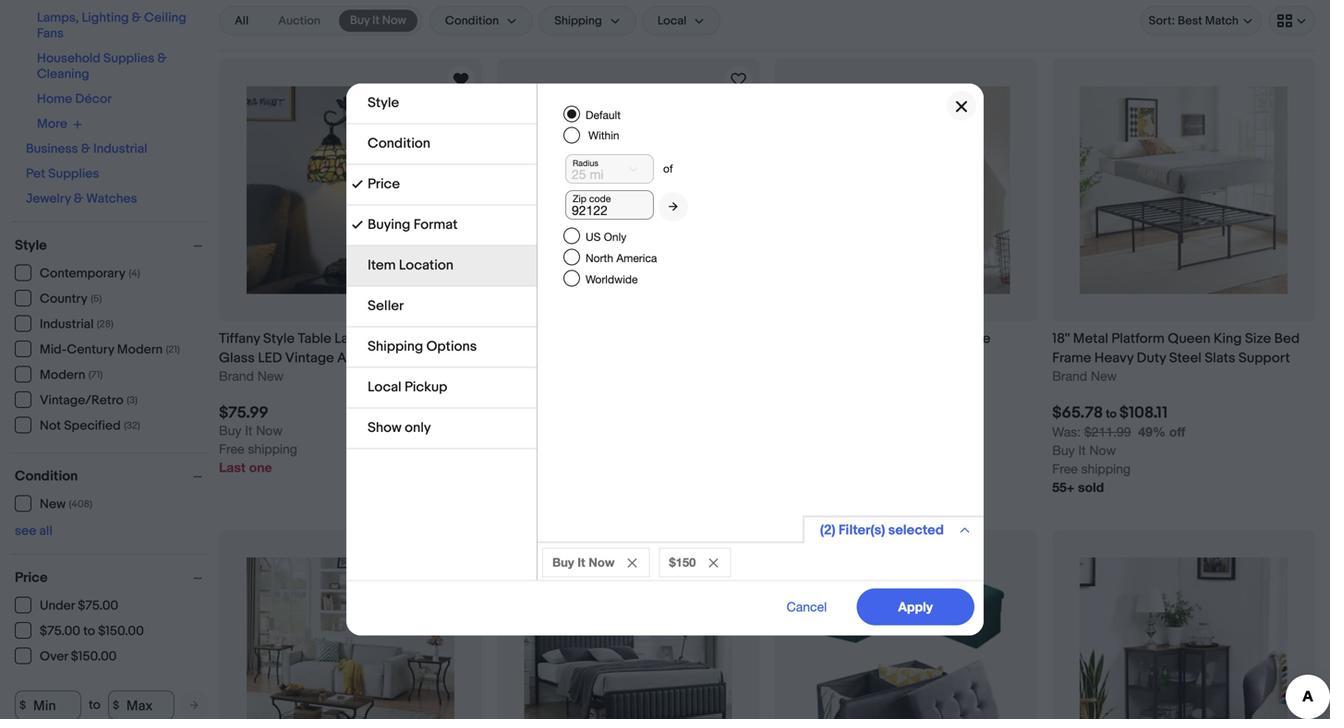 Task type: locate. For each thing, give the bounding box(es) containing it.
style right tiffany
[[263, 330, 295, 347]]

free up 55+
[[1052, 461, 1078, 477]]

1 horizontal spatial art
[[549, 350, 568, 366]]

1 horizontal spatial light
[[664, 350, 696, 366]]

light
[[397, 350, 429, 366], [664, 350, 696, 366]]

decor down stained
[[432, 350, 471, 366]]

2 horizontal spatial free
[[1052, 461, 1078, 477]]

2 horizontal spatial brand
[[1052, 368, 1087, 384]]

filter applied image for buying format
[[352, 219, 363, 230]]

now
[[382, 13, 406, 28], [256, 423, 283, 438], [534, 441, 560, 457], [1089, 443, 1116, 458], [589, 556, 615, 570]]

$108.11
[[1119, 404, 1168, 423]]

home down laptop
[[842, 350, 880, 366]]

shipping up one
[[248, 441, 297, 457]]

buy it now
[[350, 13, 406, 28], [552, 556, 615, 570]]

vintage inside tiffany style table lamp desk stained glass led vintage art night light decor brand new
[[285, 350, 334, 366]]

1 filter applied image from the top
[[352, 179, 363, 190]]

upholstered bed frame twin full queen size metal slats platform with headboard image
[[524, 558, 732, 720]]

1 light from the left
[[397, 350, 429, 366]]

1 horizontal spatial supplies
[[103, 51, 154, 67]]

buy inside text box
[[350, 13, 370, 28]]

condition up new (408)
[[15, 468, 78, 485]]

cleaning
[[37, 67, 89, 82]]

0 horizontal spatial decor
[[432, 350, 471, 366]]

industrial up watches in the top of the page
[[93, 141, 147, 157]]

& down pet supplies link
[[74, 191, 83, 207]]

tab list
[[346, 84, 537, 449]]

vintage inside table lamp desk green shell shape led vintage art bedside night light decor brand new
[[497, 350, 546, 366]]

1 vertical spatial $75.00
[[40, 624, 80, 640]]

1 brand from the left
[[219, 368, 254, 384]]

price up buying
[[368, 176, 400, 193]]

1 vertical spatial supplies
[[48, 166, 99, 182]]

light inside tiffany style table lamp desk stained glass led vintage art night light decor brand new
[[397, 350, 429, 366]]

style
[[368, 95, 399, 111], [15, 237, 47, 254], [263, 330, 295, 347]]

$75.99 buy it now free shipping last one
[[219, 404, 297, 475]]

lamp down seller
[[335, 330, 369, 347]]

& down the ceiling
[[157, 51, 167, 67]]

new down heavy
[[1091, 368, 1117, 384]]

lamps, lighting & ceiling fans household supplies & cleaning home décor
[[37, 10, 186, 107]]

buy right auction
[[350, 13, 370, 28]]

2 lamp from the left
[[533, 330, 568, 347]]

industrial down country
[[40, 317, 94, 333]]

2 vertical spatial to
[[89, 698, 101, 714]]

(3)
[[127, 395, 138, 407]]

2 horizontal spatial style
[[368, 95, 399, 111]]

0 vertical spatial $75.00
[[78, 599, 118, 614]]

1 horizontal spatial style
[[263, 330, 295, 347]]

1 vertical spatial price
[[15, 570, 48, 587]]

2 brand from the left
[[497, 368, 532, 384]]

0 horizontal spatial art
[[337, 350, 357, 366]]

(408)
[[69, 499, 92, 511]]

0 vertical spatial $150.00
[[98, 624, 144, 640]]

0 horizontal spatial condition
[[15, 468, 78, 485]]

led right shape
[[726, 330, 751, 347]]

seller
[[368, 298, 404, 315]]

0 vertical spatial industrial
[[93, 141, 147, 157]]

new inside tiffany style table lamp desk stained glass led vintage art night light decor brand new
[[257, 368, 284, 384]]

new up $65.54
[[535, 368, 561, 384]]

buy inside $65.78 to $108.11 was: $211.99 49% off buy it now free shipping 55+ sold
[[1052, 443, 1075, 458]]

$68.99 text field
[[497, 423, 568, 438]]

brand for $75.99
[[219, 368, 254, 384]]

desk up bedside
[[571, 330, 604, 347]]

condition button
[[15, 468, 211, 485]]

new
[[257, 368, 284, 384], [535, 368, 561, 384], [1091, 368, 1117, 384], [40, 497, 66, 513]]

glass
[[219, 350, 255, 366]]

1 horizontal spatial $
[[113, 699, 119, 712]]

vintage up $65.54
[[497, 350, 546, 366]]

0 horizontal spatial buy it now
[[350, 13, 406, 28]]

1 horizontal spatial lamp
[[533, 330, 568, 347]]

decor down shape
[[699, 350, 738, 366]]

country
[[40, 291, 88, 307]]

0 horizontal spatial home
[[37, 91, 72, 107]]

2 art from the left
[[549, 350, 568, 366]]

item location
[[368, 257, 454, 274]]

1 vertical spatial buy it now
[[552, 556, 615, 570]]

desk inside table lamp desk green shell shape led vintage art bedside night light decor brand new
[[571, 330, 604, 347]]

buy down was:
[[1052, 443, 1075, 458]]

lamp left green
[[533, 330, 568, 347]]

3 brand from the left
[[1052, 368, 1087, 384]]

tab list containing style
[[346, 84, 537, 449]]

1 horizontal spatial buy it now
[[552, 556, 615, 570]]

1 decor from the left
[[432, 350, 471, 366]]

2 vertical spatial style
[[263, 330, 295, 347]]

local pickup
[[368, 379, 447, 396]]

home
[[37, 91, 72, 107], [842, 350, 880, 366]]

1 horizontal spatial modern
[[117, 342, 163, 358]]

new (408)
[[40, 497, 92, 513]]

brand for $65.54
[[497, 368, 532, 384]]

18''
[[1052, 330, 1070, 347]]

corner storage cabinet floor cabinet storage shelves l-shaped end table w/door image
[[1080, 558, 1288, 720]]

heavy
[[1094, 350, 1134, 366]]

0 vertical spatial to
[[1106, 407, 1117, 422]]

0 horizontal spatial shipping
[[248, 441, 297, 457]]

style down jewelry
[[15, 237, 47, 254]]

0 horizontal spatial vintage
[[285, 350, 334, 366]]

decor inside table lamp desk green shell shape led vintage art bedside night light decor brand new
[[699, 350, 738, 366]]

new for $65.78
[[1091, 368, 1117, 384]]

buy up last
[[219, 423, 241, 438]]

art left shipping
[[337, 350, 357, 366]]

2 $ from the left
[[113, 699, 119, 712]]

laptop
[[857, 330, 901, 347]]

art left bedside
[[549, 350, 568, 366]]

decor for $65.54
[[699, 350, 738, 366]]

corner desk laptop gaming table computer home office table workstation w/drawer image
[[802, 86, 1010, 294]]

None text field
[[565, 190, 654, 220], [1052, 424, 1131, 440], [565, 190, 654, 220], [1052, 424, 1131, 440]]

to for $108.11
[[1106, 407, 1117, 422]]

to up $211.99
[[1106, 407, 1117, 422]]

1 horizontal spatial night
[[627, 350, 661, 366]]

condition up price tab
[[368, 135, 430, 152]]

decor
[[432, 350, 471, 366], [699, 350, 738, 366]]

free inside $75.99 buy it now free shipping last one
[[219, 441, 244, 457]]

light inside table lamp desk green shell shape led vintage art bedside night light decor brand new
[[664, 350, 696, 366]]

0 horizontal spatial brand
[[219, 368, 254, 384]]

location
[[399, 257, 454, 274]]

default
[[586, 108, 621, 121]]

north
[[586, 251, 613, 264]]

night inside tiffany style table lamp desk stained glass led vintage art night light decor brand new
[[360, 350, 394, 366]]

shipping down '$68.99'
[[526, 460, 575, 475]]

more button
[[37, 116, 82, 132]]

2 filter applied image from the top
[[352, 219, 363, 230]]

0 horizontal spatial lamp
[[335, 330, 369, 347]]

table lamp desk green shell shape led vintage art bedside night light decor heading
[[497, 330, 751, 366]]

1 lamp from the left
[[335, 330, 369, 347]]

1 horizontal spatial brand
[[497, 368, 532, 384]]

2 horizontal spatial desk
[[821, 330, 854, 347]]

jewelry
[[26, 191, 71, 207]]

2 vintage from the left
[[497, 350, 546, 366]]

1 vertical spatial modern
[[40, 368, 85, 383]]

buy left the remove filter - buying format - buy it now icon
[[552, 556, 574, 570]]

art inside table lamp desk green shell shape led vintage art bedside night light decor brand new
[[549, 350, 568, 366]]

it inside $65.78 to $108.11 was: $211.99 49% off buy it now free shipping 55+ sold
[[1078, 443, 1086, 458]]

2 decor from the left
[[699, 350, 738, 366]]

home inside corner desk laptop gaming table computer home office table workstation w/drawer
[[842, 350, 880, 366]]

price up under
[[15, 570, 48, 587]]

size
[[1245, 330, 1271, 347]]

decor for $75.99
[[432, 350, 471, 366]]

brand up $65.54
[[497, 368, 532, 384]]

tiffany style table lamp desk stained glass led vintage art night light decor image
[[247, 86, 454, 294]]

supplies
[[103, 51, 154, 67], [48, 166, 99, 182]]

0 vertical spatial led
[[726, 330, 751, 347]]

jewelry & watches link
[[26, 191, 137, 207]]

1 horizontal spatial decor
[[699, 350, 738, 366]]

(71)
[[88, 369, 103, 381]]

buy inside $75.99 buy it now free shipping last one
[[219, 423, 241, 438]]

$75.00 up over $150.00 link
[[40, 624, 80, 640]]

1 vertical spatial led
[[258, 350, 282, 366]]

tab list inside dialog
[[346, 84, 537, 449]]

pickup
[[405, 379, 447, 396]]

to down under $75.00
[[83, 624, 95, 640]]

led right glass
[[258, 350, 282, 366]]

night up local
[[360, 350, 394, 366]]

1 $ from the left
[[20, 699, 26, 712]]

$ down over $150.00 link
[[20, 699, 26, 712]]

0 vertical spatial supplies
[[103, 51, 154, 67]]

ceiling
[[144, 10, 186, 26]]

apply within image
[[669, 201, 678, 212]]

55+
[[1052, 480, 1074, 495]]

3 desk from the left
[[821, 330, 854, 347]]

home up more
[[37, 91, 72, 107]]

buy it now left the remove filter - buying format - buy it now icon
[[552, 556, 615, 570]]

Maximum Value in $ text field
[[108, 691, 174, 720]]

night down green
[[627, 350, 661, 366]]

art inside tiffany style table lamp desk stained glass led vintage art night light decor brand new
[[337, 350, 357, 366]]

$150.00 down under $75.00
[[98, 624, 144, 640]]

modern (71)
[[40, 368, 103, 383]]

1 vertical spatial to
[[83, 624, 95, 640]]

contemporary (4)
[[40, 266, 140, 282]]

style down buy it now text box
[[368, 95, 399, 111]]

1 desk from the left
[[372, 330, 405, 347]]

2 desk from the left
[[571, 330, 604, 347]]

new inside 18'' metal platform queen king size bed frame heavy duty steel slats support brand new
[[1091, 368, 1117, 384]]

night inside table lamp desk green shell shape led vintage art bedside night light decor brand new
[[627, 350, 661, 366]]

watches
[[86, 191, 137, 207]]

brand inside tiffany style table lamp desk stained glass led vintage art night light decor brand new
[[219, 368, 254, 384]]

1 vertical spatial $150.00
[[71, 649, 117, 665]]

0 horizontal spatial supplies
[[48, 166, 99, 182]]

0 horizontal spatial $
[[20, 699, 26, 712]]

buy down $68.99 text box
[[497, 441, 519, 457]]

$ down over $150.00
[[113, 699, 119, 712]]

brand down frame
[[1052, 368, 1087, 384]]

supplies up jewelry & watches link
[[48, 166, 99, 182]]

$150.00 down $75.00 to $150.00
[[71, 649, 117, 665]]

2 horizontal spatial shipping
[[1081, 461, 1131, 477]]

green
[[607, 330, 646, 347]]

0 vertical spatial filter applied image
[[352, 179, 363, 190]]

was:
[[1052, 424, 1081, 440]]

1 vintage from the left
[[285, 350, 334, 366]]

&
[[132, 10, 141, 26], [157, 51, 167, 67], [81, 141, 90, 157], [74, 191, 83, 207]]

(32)
[[124, 420, 140, 432]]

1 horizontal spatial vintage
[[497, 350, 546, 366]]

& left the ceiling
[[132, 10, 141, 26]]

corner desk laptop gaming table computer home office table workstation w/drawer
[[775, 330, 991, 386]]

brand down glass
[[219, 368, 254, 384]]

not
[[40, 418, 61, 434]]

0 vertical spatial price
[[368, 176, 400, 193]]

decor inside tiffany style table lamp desk stained glass led vintage art night light decor brand new
[[432, 350, 471, 366]]

only
[[405, 420, 431, 436]]

0 vertical spatial home
[[37, 91, 72, 107]]

shipping
[[248, 441, 297, 457], [526, 460, 575, 475], [1081, 461, 1131, 477]]

dialog
[[0, 0, 1330, 720]]

0 vertical spatial style
[[368, 95, 399, 111]]

1 vertical spatial home
[[842, 350, 880, 366]]

desk up computer
[[821, 330, 854, 347]]

contemporary
[[40, 266, 126, 282]]

shipping up sold
[[1081, 461, 1131, 477]]

new up the '$75.99'
[[257, 368, 284, 384]]

tiffany style table lamp desk stained glass led vintage art night light decor link
[[219, 329, 482, 368]]

light down stained
[[397, 350, 429, 366]]

0 horizontal spatial desk
[[372, 330, 405, 347]]

household supplies & cleaning link
[[37, 51, 167, 82]]

desk down seller
[[372, 330, 405, 347]]

2 night from the left
[[627, 350, 661, 366]]

0 horizontal spatial light
[[397, 350, 429, 366]]

all
[[39, 524, 53, 539]]

show only
[[368, 420, 431, 436]]

lamp
[[335, 330, 369, 347], [533, 330, 568, 347]]

1 horizontal spatial home
[[842, 350, 880, 366]]

1 horizontal spatial price
[[368, 176, 400, 193]]

light down shell at top
[[664, 350, 696, 366]]

0 horizontal spatial night
[[360, 350, 394, 366]]

1 vertical spatial style
[[15, 237, 47, 254]]

watch table lamp desk green shell shape led vintage art bedside night light decor image
[[727, 69, 750, 91]]

bed
[[1274, 330, 1300, 347]]

0 vertical spatial buy it now
[[350, 13, 406, 28]]

(21)
[[166, 344, 180, 356]]

0 horizontal spatial free
[[219, 441, 244, 457]]

supplies down lamps, lighting & ceiling fans link
[[103, 51, 154, 67]]

table right "options"
[[497, 330, 530, 347]]

desk
[[372, 330, 405, 347], [571, 330, 604, 347], [821, 330, 854, 347]]

price inside price tab
[[368, 176, 400, 193]]

lamps,
[[37, 10, 79, 26]]

filter applied image inside buying format tab
[[352, 219, 363, 230]]

cancel
[[787, 599, 827, 615]]

1 horizontal spatial desk
[[571, 330, 604, 347]]

modern left the (21)
[[117, 342, 163, 358]]

over $150.00 link
[[15, 648, 118, 665]]

style inside tiffany style table lamp desk stained glass led vintage art night light decor brand new
[[263, 330, 295, 347]]

filter applied image
[[352, 179, 363, 190], [352, 219, 363, 230]]

to inside $65.78 to $108.11 was: $211.99 49% off buy it now free shipping 55+ sold
[[1106, 407, 1117, 422]]

0 vertical spatial condition
[[368, 135, 430, 152]]

it left the remove filter - buying format - buy it now icon
[[578, 556, 585, 570]]

worldwide
[[586, 273, 638, 286]]

queen
[[1168, 330, 1211, 347]]

brand inside table lamp desk green shell shape led vintage art bedside night light decor brand new
[[497, 368, 532, 384]]

1 horizontal spatial free
[[497, 460, 522, 475]]

light for $65.54
[[664, 350, 696, 366]]

1 night from the left
[[360, 350, 394, 366]]

Buy It Now selected text field
[[350, 12, 406, 29]]

1 horizontal spatial led
[[726, 330, 751, 347]]

it right auction
[[372, 13, 380, 28]]

it down $68.99 text box
[[523, 441, 530, 457]]

free
[[219, 441, 244, 457], [497, 460, 522, 475], [1052, 461, 1078, 477]]

table inside tiffany style table lamp desk stained glass led vintage art night light decor brand new
[[298, 330, 331, 347]]

buy it now right auction
[[350, 13, 406, 28]]

vintage right glass
[[285, 350, 334, 366]]

condition
[[368, 135, 430, 152], [15, 468, 78, 485]]

table right tiffany
[[298, 330, 331, 347]]

free up last
[[219, 441, 244, 457]]

to for $150.00
[[83, 624, 95, 640]]

within
[[588, 129, 619, 142]]

vintage/retro
[[40, 393, 124, 409]]

it up one
[[245, 423, 252, 438]]

us
[[586, 230, 601, 243]]

under $75.00
[[40, 599, 118, 614]]

supplies inside lamps, lighting & ceiling fans household supplies & cleaning home décor
[[103, 51, 154, 67]]

filter applied image inside price tab
[[352, 179, 363, 190]]

now inside buy it now text box
[[382, 13, 406, 28]]

modern down mid-
[[40, 368, 85, 383]]

america
[[616, 251, 657, 264]]

to left maximum value in $ text box
[[89, 698, 101, 714]]

0 horizontal spatial modern
[[40, 368, 85, 383]]

1 art from the left
[[337, 350, 357, 366]]

table inside table lamp desk green shell shape led vintage art bedside night light decor brand new
[[497, 330, 530, 347]]

new inside table lamp desk green shell shape led vintage art bedside night light decor brand new
[[535, 368, 561, 384]]

1 vertical spatial filter applied image
[[352, 219, 363, 230]]

1 horizontal spatial shipping
[[526, 460, 575, 475]]

selected
[[888, 522, 944, 539]]

0 horizontal spatial style
[[15, 237, 47, 254]]

18'' metal platform queen king size bed frame heavy duty steel slats support brand new
[[1052, 330, 1300, 384]]

gaming
[[904, 330, 954, 347]]

$75.00 up $75.00 to $150.00
[[78, 599, 118, 614]]

free down $68.99 text box
[[497, 460, 522, 475]]

0 horizontal spatial led
[[258, 350, 282, 366]]

buying
[[368, 217, 410, 233]]

night for $65.54
[[627, 350, 661, 366]]

of
[[663, 162, 673, 175]]

it down was:
[[1078, 443, 1086, 458]]

2 light from the left
[[664, 350, 696, 366]]

1 vertical spatial industrial
[[40, 317, 94, 333]]



Task type: describe. For each thing, give the bounding box(es) containing it.
it inside $65.54 $68.99 buy it now free shipping
[[523, 441, 530, 457]]

$65.54
[[497, 404, 548, 423]]

light for $75.99
[[397, 350, 429, 366]]

free inside $65.78 to $108.11 was: $211.99 49% off buy it now free shipping 55+ sold
[[1052, 461, 1078, 477]]

household
[[37, 51, 100, 67]]

item
[[368, 257, 396, 274]]

1 vertical spatial condition
[[15, 468, 78, 485]]

pet
[[26, 166, 45, 182]]

price tab
[[346, 165, 537, 206]]

(2)
[[820, 522, 836, 539]]

last
[[219, 460, 246, 475]]

buy it now link
[[339, 10, 417, 32]]

office
[[883, 350, 923, 366]]

supplies inside business & industrial pet supplies jewelry & watches
[[48, 166, 99, 182]]

now inside $65.54 $68.99 buy it now free shipping
[[534, 441, 560, 457]]

style inside tab list
[[368, 95, 399, 111]]

show
[[368, 420, 402, 436]]

tiffany style table lamp desk stained glass led vintage art night light decor brand new
[[219, 330, 471, 384]]

$ for minimum value in $ text field on the left bottom of the page
[[20, 699, 26, 712]]

all
[[235, 14, 249, 28]]

buy it now inside dialog
[[552, 556, 615, 570]]

$68.99
[[529, 423, 568, 438]]

tiffany style table lamp desk stained glass led vintage art night light decor heading
[[219, 330, 471, 366]]

18'' metal platform queen king size bed frame heavy duty steel slats support link
[[1052, 329, 1315, 368]]

apply button
[[857, 589, 975, 626]]

country (5)
[[40, 291, 102, 307]]

table right gaming
[[957, 330, 991, 347]]

décor
[[75, 91, 112, 107]]

& right business
[[81, 141, 90, 157]]

corner desk laptop gaming table computer home office table workstation w/drawer link
[[775, 329, 1038, 386]]

$75.00 to $150.00
[[40, 624, 144, 640]]

vintage/retro (3)
[[40, 393, 138, 409]]

$ for maximum value in $ text box
[[113, 699, 119, 712]]

$75.00 to $150.00 link
[[15, 623, 145, 640]]

0 horizontal spatial price
[[15, 570, 48, 587]]

49%
[[1138, 424, 1166, 440]]

table lamp desk green shell shape led vintage art bedside night light decor image
[[524, 86, 732, 294]]

(28)
[[97, 319, 113, 331]]

one
[[249, 460, 272, 475]]

auction link
[[267, 10, 332, 32]]

tiffany
[[219, 330, 260, 347]]

$65.78 to $108.11 was: $211.99 49% off buy it now free shipping 55+ sold
[[1052, 404, 1185, 495]]

shipping inside $65.78 to $108.11 was: $211.99 49% off buy it now free shipping 55+ sold
[[1081, 461, 1131, 477]]

us only
[[586, 230, 627, 243]]

new for $75.99
[[257, 368, 284, 384]]

led inside table lamp desk green shell shape led vintage art bedside night light decor brand new
[[726, 330, 751, 347]]

it inside $75.99 buy it now free shipping last one
[[245, 423, 252, 438]]

(5)
[[91, 293, 102, 305]]

dialog containing style
[[0, 0, 1330, 720]]

30" velvet sofa footstool folding storage ottoman chair footrest stool bench image
[[802, 558, 1010, 720]]

platform
[[1112, 330, 1165, 347]]

north america
[[586, 251, 657, 264]]

fans
[[37, 26, 64, 42]]

lamp inside table lamp desk green shell shape led vintage art bedside night light decor brand new
[[533, 330, 568, 347]]

lamp inside tiffany style table lamp desk stained glass led vintage art night light decor brand new
[[335, 330, 369, 347]]

price button
[[15, 570, 211, 587]]

desk inside corner desk laptop gaming table computer home office table workstation w/drawer
[[821, 330, 854, 347]]

style button
[[15, 237, 211, 254]]

auction
[[278, 14, 320, 28]]

buying format tab
[[346, 206, 537, 246]]

now inside $75.99 buy it now free shipping last one
[[256, 423, 283, 438]]

table lamp desk green shell shape led vintage art bedside night light decor link
[[497, 329, 760, 368]]

more
[[37, 116, 67, 132]]

under $75.00 link
[[15, 597, 119, 614]]

free inside $65.54 $68.99 buy it now free shipping
[[497, 460, 522, 475]]

new up all
[[40, 497, 66, 513]]

workstation
[[775, 369, 850, 386]]

$75.99
[[219, 404, 269, 423]]

now inside dialog
[[589, 556, 615, 570]]

lamps, lighting & ceiling fans link
[[37, 10, 186, 42]]

filter(s)
[[839, 522, 885, 539]]

shipping inside $75.99 buy it now free shipping last one
[[248, 441, 297, 457]]

filter applied image for price
[[352, 179, 363, 190]]

home décor link
[[37, 91, 112, 107]]

format
[[414, 217, 458, 233]]

3-piece coffee table & 2  nightstand end table occasional living room set wooden image
[[247, 558, 454, 720]]

$211.99
[[1084, 424, 1131, 440]]

over
[[40, 649, 68, 665]]

18'' metal platform queen king size bed frame heavy duty steel slats support image
[[1080, 86, 1288, 294]]

$65.78
[[1052, 404, 1103, 423]]

night for $75.99
[[360, 350, 394, 366]]

specified
[[64, 418, 121, 434]]

cancel button
[[766, 589, 847, 626]]

new for $65.54
[[535, 368, 561, 384]]

pet supplies link
[[26, 166, 99, 182]]

industrial (28)
[[40, 317, 113, 333]]

see all
[[15, 524, 53, 539]]

$65.54 $68.99 buy it now free shipping
[[497, 404, 575, 475]]

led inside tiffany style table lamp desk stained glass led vintage art night light decor brand new
[[258, 350, 282, 366]]

table down gaming
[[926, 350, 960, 366]]

shell
[[649, 330, 680, 347]]

(2) filter(s) selected
[[820, 522, 944, 539]]

0 vertical spatial modern
[[117, 342, 163, 358]]

bedside
[[572, 350, 624, 366]]

sold
[[1078, 480, 1104, 495]]

it inside text box
[[372, 13, 380, 28]]

Minimum Value in $ text field
[[15, 691, 81, 720]]

home inside lamps, lighting & ceiling fans household supplies & cleaning home décor
[[37, 91, 72, 107]]

all link
[[224, 10, 260, 32]]

steel
[[1169, 350, 1202, 366]]

computer
[[775, 350, 839, 366]]

shipping inside $65.54 $68.99 buy it now free shipping
[[526, 460, 575, 475]]

remove filter - buying format - buy it now image
[[628, 559, 637, 568]]

desk inside tiffany style table lamp desk stained glass led vintage art night light decor brand new
[[372, 330, 405, 347]]

see
[[15, 524, 36, 539]]

only
[[604, 230, 627, 243]]

business
[[26, 141, 78, 157]]

buy inside dialog
[[552, 556, 574, 570]]

1 horizontal spatial condition
[[368, 135, 430, 152]]

metal
[[1073, 330, 1108, 347]]

options
[[426, 339, 477, 355]]

remove filter - price - maximum value in $ $150 image
[[709, 559, 718, 568]]

duty
[[1137, 350, 1166, 366]]

king
[[1214, 330, 1242, 347]]

you are watching this item, click to unwatch image
[[450, 69, 472, 91]]

buy inside $65.54 $68.99 buy it now free shipping
[[497, 441, 519, 457]]

brand inside 18'' metal platform queen king size bed frame heavy duty steel slats support brand new
[[1052, 368, 1087, 384]]

it inside dialog
[[578, 556, 585, 570]]

mid-century modern (21)
[[40, 342, 180, 358]]

18'' metal platform queen king size bed frame heavy duty steel slats support heading
[[1052, 330, 1300, 366]]

mid-
[[40, 342, 67, 358]]

over $150.00
[[40, 649, 117, 665]]

stained
[[408, 330, 456, 347]]

corner desk laptop gaming table computer home office table workstation w/drawer heading
[[775, 330, 991, 386]]

now inside $65.78 to $108.11 was: $211.99 49% off buy it now free shipping 55+ sold
[[1089, 443, 1116, 458]]

local
[[368, 379, 402, 396]]

industrial inside business & industrial pet supplies jewelry & watches
[[93, 141, 147, 157]]



Task type: vqa. For each thing, say whether or not it's contained in the screenshot.
Decor within the Tiffany Style Table Lamp Desk Stained Glass LED Vintage Art Night Light Decor Brand New
yes



